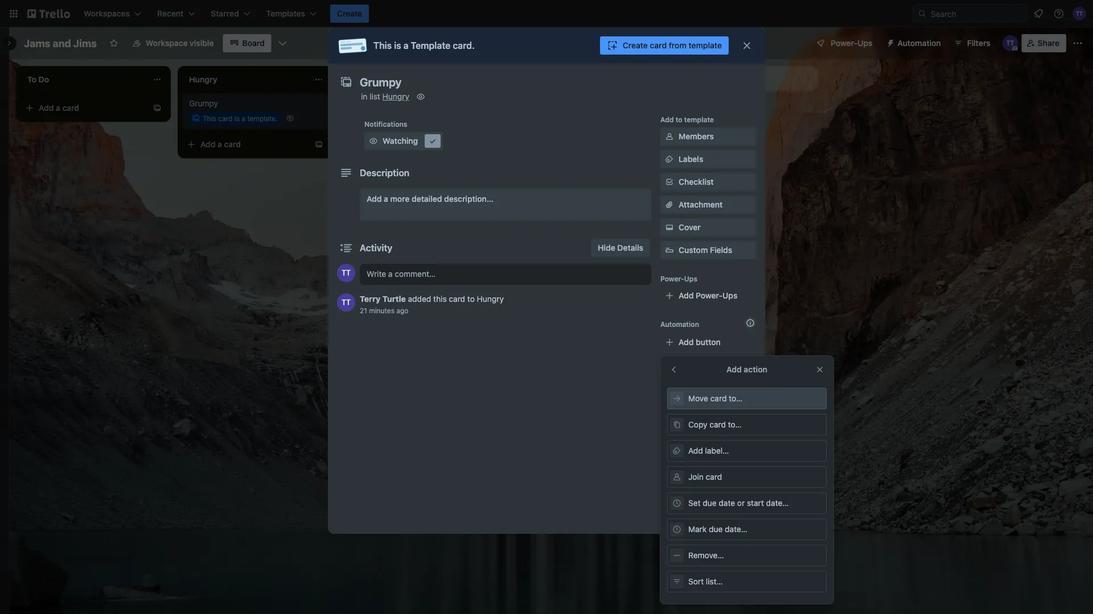 Task type: locate. For each thing, give the bounding box(es) containing it.
1 vertical spatial this
[[203, 114, 216, 122]]

1 vertical spatial move
[[688, 394, 708, 404]]

create from template… image
[[153, 104, 162, 113]]

1 vertical spatial share button
[[660, 498, 756, 516]]

ups up add power-ups on the top right
[[684, 275, 697, 283]]

or
[[737, 499, 745, 508]]

add label…
[[688, 447, 729, 456]]

share
[[1038, 38, 1060, 48], [679, 502, 700, 512]]

0 vertical spatial is
[[394, 40, 401, 51]]

1 vertical spatial share
[[679, 502, 700, 512]]

due right set at the right bottom of page
[[703, 499, 717, 508]]

0 vertical spatial from
[[669, 41, 687, 50]]

action
[[744, 365, 767, 375]]

list…
[[706, 578, 723, 587]]

add a card for create from template… image
[[200, 140, 241, 149]]

1 horizontal spatial add a card button
[[182, 136, 310, 154]]

1 vertical spatial power-
[[660, 275, 684, 283]]

in list hungry
[[361, 92, 409, 101]]

card
[[650, 41, 667, 50], [62, 103, 79, 113], [386, 103, 403, 113], [218, 114, 233, 122], [224, 140, 241, 149], [449, 295, 465, 304], [710, 394, 727, 404], [710, 420, 726, 430], [706, 473, 722, 482]]

0 vertical spatial create
[[337, 9, 362, 18]]

2 vertical spatial ups
[[723, 291, 737, 301]]

1 vertical spatial list
[[718, 457, 729, 466]]

added
[[408, 295, 431, 304]]

sort
[[688, 578, 704, 587]]

create from template… image
[[314, 140, 323, 149]]

join card
[[688, 473, 722, 482]]

0 vertical spatial share button
[[1022, 34, 1066, 52]]

0 horizontal spatial share
[[679, 502, 700, 512]]

0 horizontal spatial power-ups
[[660, 275, 697, 283]]

button
[[696, 338, 721, 347]]

2 horizontal spatial power-
[[831, 38, 858, 48]]

0 vertical spatial template
[[689, 41, 722, 50]]

sm image down copy "link"
[[664, 428, 675, 440]]

join card button
[[667, 467, 827, 488]]

add power-ups link
[[660, 287, 756, 305]]

hide left details
[[598, 243, 615, 253]]

is up hungry link
[[394, 40, 401, 51]]

to… down move card to… button
[[728, 420, 742, 430]]

1 vertical spatial terry turtle (terryturtle) image
[[1002, 35, 1018, 51]]

terry turtle (terryturtle) image right open information menu icon
[[1073, 7, 1086, 20]]

template
[[689, 41, 722, 50], [684, 116, 714, 124]]

workspace visible
[[146, 38, 214, 48]]

hungry up notifications
[[382, 92, 409, 101]]

0 vertical spatial power-
[[831, 38, 858, 48]]

date… right start
[[766, 499, 789, 508]]

list inside hide from list link
[[718, 457, 729, 466]]

due inside button
[[709, 525, 723, 535]]

add a card button
[[20, 99, 148, 117], [344, 99, 471, 117], [182, 136, 310, 154]]

attachment button
[[660, 196, 756, 214]]

sm image for move
[[664, 383, 675, 394]]

move down actions at bottom right
[[679, 383, 699, 393]]

list down label…
[[718, 457, 729, 466]]

share button
[[1022, 34, 1066, 52], [660, 498, 756, 516]]

0 vertical spatial power-ups
[[831, 38, 873, 48]]

hungry
[[382, 92, 409, 101], [477, 295, 504, 304]]

template.
[[247, 114, 278, 122]]

terry turtle (terryturtle) image
[[1073, 7, 1086, 20], [1002, 35, 1018, 51], [337, 294, 355, 312]]

add button
[[679, 338, 721, 347]]

add a card button for create from template… icon
[[20, 99, 148, 117]]

0 vertical spatial to…
[[729, 394, 742, 404]]

0 horizontal spatial power-
[[660, 275, 684, 283]]

0 horizontal spatial create
[[337, 9, 362, 18]]

0 horizontal spatial terry turtle (terryturtle) image
[[337, 294, 355, 312]]

due
[[703, 499, 717, 508], [709, 525, 723, 535]]

sm image inside the 'delete' 'link'
[[664, 479, 675, 490]]

0 vertical spatial template
[[411, 40, 451, 51]]

1 horizontal spatial list
[[718, 457, 729, 466]]

0 vertical spatial ups
[[858, 38, 873, 48]]

due right mark
[[709, 525, 723, 535]]

sm image inside labels link
[[664, 154, 675, 165]]

1 horizontal spatial terry turtle (terryturtle) image
[[1002, 35, 1018, 51]]

power-ups
[[831, 38, 873, 48], [660, 275, 697, 283]]

1 horizontal spatial date…
[[766, 499, 789, 508]]

visible
[[190, 38, 214, 48]]

sm image
[[415, 91, 426, 102], [368, 136, 379, 147], [664, 154, 675, 165], [664, 428, 675, 440], [740, 428, 752, 440], [664, 479, 675, 490]]

move inside 'link'
[[679, 383, 699, 393]]

0 horizontal spatial list
[[370, 92, 380, 101]]

hide up join
[[679, 457, 696, 466]]

0 horizontal spatial is
[[234, 114, 240, 122]]

create for create card from template
[[623, 41, 648, 50]]

list right in
[[370, 92, 380, 101]]

None text field
[[354, 72, 730, 92]]

ups left automation button
[[858, 38, 873, 48]]

show menu image
[[1072, 38, 1083, 49]]

template inside button
[[679, 429, 713, 438]]

0 horizontal spatial date…
[[725, 525, 748, 535]]

copy inside "link"
[[679, 406, 698, 416]]

0 horizontal spatial add a card button
[[20, 99, 148, 117]]

due inside "button"
[[703, 499, 717, 508]]

sm image inside "cover" link
[[664, 222, 675, 233]]

create inside "primary" element
[[337, 9, 362, 18]]

1 vertical spatial hide
[[679, 457, 696, 466]]

customize views image
[[277, 38, 288, 49]]

sm image inside move 'link'
[[664, 383, 675, 394]]

1 vertical spatial template
[[679, 429, 713, 438]]

0 horizontal spatial template
[[411, 40, 451, 51]]

copy
[[679, 406, 698, 416], [688, 420, 707, 430]]

0 horizontal spatial add a card
[[39, 103, 79, 113]]

sm image for template
[[664, 428, 675, 440]]

to… inside button
[[728, 420, 742, 430]]

is down grumpy 'link'
[[234, 114, 240, 122]]

delete
[[679, 480, 703, 489]]

sm image inside "checklist" link
[[664, 176, 675, 188]]

list
[[370, 92, 380, 101], [718, 457, 729, 466]]

add button button
[[660, 334, 756, 352]]

a
[[403, 40, 409, 51], [56, 103, 60, 113], [379, 103, 384, 113], [242, 114, 245, 122], [218, 140, 222, 149], [384, 194, 388, 204]]

1 horizontal spatial share
[[1038, 38, 1060, 48]]

0 vertical spatial date…
[[766, 499, 789, 508]]

to inside "terry turtle added this card to hungry 21 minutes ago"
[[467, 295, 475, 304]]

jams and jims
[[24, 37, 97, 49]]

add a card for create from template… icon
[[39, 103, 79, 113]]

0 horizontal spatial to
[[467, 295, 475, 304]]

automation down search image
[[898, 38, 941, 48]]

this card is a template.
[[203, 114, 278, 122]]

hide for hide from list
[[679, 457, 696, 466]]

cover link
[[660, 219, 756, 237]]

terry turtle (terryturtle) image left the 21
[[337, 294, 355, 312]]

fields
[[710, 246, 732, 255]]

share button down "0 notifications" icon
[[1022, 34, 1066, 52]]

1 horizontal spatial add a card
[[200, 140, 241, 149]]

sm image inside automation button
[[882, 34, 898, 50]]

1 vertical spatial automation
[[660, 321, 699, 329]]

1 vertical spatial copy
[[688, 420, 707, 430]]

1 vertical spatial ups
[[684, 275, 697, 283]]

1 horizontal spatial to
[[676, 116, 682, 124]]

1 horizontal spatial this
[[373, 40, 392, 51]]

to… up copy card to… button
[[729, 394, 742, 404]]

detailed
[[412, 194, 442, 204]]

sort list… button
[[667, 572, 827, 593]]

sm image
[[882, 34, 898, 50], [664, 131, 675, 142], [427, 136, 438, 147], [664, 176, 675, 188], [664, 222, 675, 233], [664, 383, 675, 394], [664, 405, 675, 417], [664, 456, 675, 467]]

2 vertical spatial power-
[[696, 291, 723, 301]]

join
[[688, 473, 704, 482]]

template up add label…
[[679, 429, 713, 438]]

open information menu image
[[1053, 8, 1065, 19]]

is
[[394, 40, 401, 51], [234, 114, 240, 122]]

power-
[[831, 38, 858, 48], [660, 275, 684, 283], [696, 291, 723, 301]]

0 vertical spatial copy
[[679, 406, 698, 416]]

ups
[[858, 38, 873, 48], [684, 275, 697, 283], [723, 291, 737, 301]]

description
[[360, 168, 409, 178]]

1 horizontal spatial from
[[698, 457, 716, 466]]

1 horizontal spatial hungry
[[477, 295, 504, 304]]

labels link
[[660, 150, 756, 169]]

sm image for copy
[[664, 405, 675, 417]]

template button
[[660, 425, 756, 443]]

1 vertical spatial power-ups
[[660, 275, 697, 283]]

1 vertical spatial due
[[709, 525, 723, 535]]

2 horizontal spatial terry turtle (terryturtle) image
[[1073, 7, 1086, 20]]

1 vertical spatial to…
[[728, 420, 742, 430]]

terry turtle (terryturtle) image inside "primary" element
[[1073, 7, 1086, 20]]

0 vertical spatial to
[[676, 116, 682, 124]]

copy inside button
[[688, 420, 707, 430]]

automation up the add button
[[660, 321, 699, 329]]

hungry down the write a comment text field at top
[[477, 295, 504, 304]]

search image
[[918, 9, 927, 18]]

this up in list hungry at the top
[[373, 40, 392, 51]]

move up copy card to… at the bottom of the page
[[688, 394, 708, 404]]

1 horizontal spatial is
[[394, 40, 401, 51]]

sm image inside watching button
[[368, 136, 379, 147]]

more
[[390, 194, 410, 204]]

0 vertical spatial list
[[370, 92, 380, 101]]

0 vertical spatial terry turtle (terryturtle) image
[[1073, 7, 1086, 20]]

terry turtle (terryturtle) image right the filters
[[1002, 35, 1018, 51]]

1 horizontal spatial share button
[[1022, 34, 1066, 52]]

sm image inside copy "link"
[[664, 405, 675, 417]]

0 horizontal spatial this
[[203, 114, 216, 122]]

to right this
[[467, 295, 475, 304]]

0 vertical spatial hide
[[598, 243, 615, 253]]

move inside button
[[688, 394, 708, 404]]

sm image down notifications
[[368, 136, 379, 147]]

0 notifications image
[[1032, 7, 1045, 20]]

turtle
[[382, 295, 406, 304]]

move card to… button
[[667, 388, 827, 410]]

1 vertical spatial hungry
[[477, 295, 504, 304]]

hungry inside "terry turtle added this card to hungry 21 minutes ago"
[[477, 295, 504, 304]]

0 vertical spatial automation
[[898, 38, 941, 48]]

add
[[39, 103, 54, 113], [362, 103, 377, 113], [660, 116, 674, 124], [200, 140, 215, 149], [367, 194, 382, 204], [679, 291, 694, 301], [679, 338, 694, 347], [726, 365, 742, 375], [688, 447, 703, 456]]

automation inside button
[[898, 38, 941, 48]]

this is a template card.
[[373, 40, 475, 51]]

delete link
[[660, 475, 756, 494]]

1 vertical spatial date…
[[725, 525, 748, 535]]

add a card
[[39, 103, 79, 113], [362, 103, 403, 113], [200, 140, 241, 149]]

custom
[[679, 246, 708, 255]]

sm image left labels at the right
[[664, 154, 675, 165]]

cover
[[679, 223, 701, 232]]

1 vertical spatial to
[[467, 295, 475, 304]]

0 vertical spatial due
[[703, 499, 717, 508]]

sm image inside hide from list link
[[664, 456, 675, 467]]

copy down move card to…
[[679, 406, 698, 416]]

to… for move card to…
[[729, 394, 742, 404]]

from
[[669, 41, 687, 50], [698, 457, 716, 466]]

1 horizontal spatial power-ups
[[831, 38, 873, 48]]

share button down the 'delete' 'link'
[[660, 498, 756, 516]]

copy down copy "link"
[[688, 420, 707, 430]]

create
[[337, 9, 362, 18], [623, 41, 648, 50]]

sm image inside members link
[[664, 131, 675, 142]]

add label… button
[[667, 441, 827, 462]]

to…
[[729, 394, 742, 404], [728, 420, 742, 430]]

date… down "set due date or start date…"
[[725, 525, 748, 535]]

2 horizontal spatial ups
[[858, 38, 873, 48]]

hungry link
[[382, 92, 409, 101]]

due for set
[[703, 499, 717, 508]]

1 vertical spatial is
[[234, 114, 240, 122]]

jims
[[73, 37, 97, 49]]

ups down fields
[[723, 291, 737, 301]]

Search field
[[927, 5, 1026, 22]]

card.
[[453, 40, 475, 51]]

1 horizontal spatial template
[[679, 429, 713, 438]]

template left card.
[[411, 40, 451, 51]]

description…
[[444, 194, 493, 204]]

power-ups button
[[808, 34, 879, 52]]

1 vertical spatial create
[[623, 41, 648, 50]]

hide for hide details
[[598, 243, 615, 253]]

custom fields
[[679, 246, 732, 255]]

create card from template
[[623, 41, 722, 50]]

0 vertical spatial this
[[373, 40, 392, 51]]

to… inside button
[[729, 394, 742, 404]]

to
[[676, 116, 682, 124], [467, 295, 475, 304]]

0 horizontal spatial hide
[[598, 243, 615, 253]]

0 vertical spatial move
[[679, 383, 699, 393]]

date…
[[766, 499, 789, 508], [725, 525, 748, 535]]

1 horizontal spatial ups
[[723, 291, 737, 301]]

1 horizontal spatial automation
[[898, 38, 941, 48]]

0 horizontal spatial hungry
[[382, 92, 409, 101]]

sort list…
[[688, 578, 723, 587]]

share left the show menu "image"
[[1038, 38, 1060, 48]]

this down grumpy
[[203, 114, 216, 122]]

0 horizontal spatial share button
[[660, 498, 756, 516]]

1 horizontal spatial power-
[[696, 291, 723, 301]]

1 horizontal spatial create
[[623, 41, 648, 50]]

to up members
[[676, 116, 682, 124]]

this for this is a template card.
[[373, 40, 392, 51]]

share down delete
[[679, 502, 700, 512]]

switch to… image
[[8, 8, 19, 19]]

0 vertical spatial share
[[1038, 38, 1060, 48]]

0 horizontal spatial ups
[[684, 275, 697, 283]]

sm image left delete
[[664, 479, 675, 490]]

1 horizontal spatial hide
[[679, 457, 696, 466]]

hide from list
[[679, 457, 729, 466]]

0 horizontal spatial from
[[669, 41, 687, 50]]

sm image for watching
[[368, 136, 379, 147]]



Task type: describe. For each thing, give the bounding box(es) containing it.
share for the bottommost share button
[[679, 502, 700, 512]]

label…
[[705, 447, 729, 456]]

2 horizontal spatial add a card button
[[344, 99, 471, 117]]

date
[[719, 499, 735, 508]]

copy card to… button
[[667, 414, 827, 436]]

grumpy link
[[189, 98, 321, 109]]

0 horizontal spatial automation
[[660, 321, 699, 329]]

21 minutes ago link
[[360, 307, 408, 315]]

sm image for cover
[[664, 222, 675, 233]]

1 vertical spatial template
[[684, 116, 714, 124]]

share for the top share button
[[1038, 38, 1060, 48]]

this for this card is a template.
[[203, 114, 216, 122]]

copy card to…
[[688, 420, 742, 430]]

watching button
[[364, 132, 443, 150]]

checklist
[[679, 177, 714, 187]]

workspace
[[146, 38, 188, 48]]

ago
[[396, 307, 408, 315]]

close popover image
[[815, 366, 824, 375]]

sm image for hide from list
[[664, 456, 675, 467]]

move for move card to…
[[688, 394, 708, 404]]

sm image for labels
[[664, 154, 675, 165]]

in
[[361, 92, 367, 101]]

mark due date… button
[[667, 519, 827, 541]]

add a more detailed description…
[[367, 194, 493, 204]]

from inside button
[[669, 41, 687, 50]]

labels
[[679, 155, 703, 164]]

sm image for checklist
[[664, 176, 675, 188]]

automation button
[[882, 34, 948, 52]]

add power-ups
[[679, 291, 737, 301]]

create card from template button
[[600, 36, 729, 55]]

add to template
[[660, 116, 714, 124]]

card inside button
[[710, 420, 726, 430]]

primary element
[[0, 0, 1093, 27]]

2 horizontal spatial add a card
[[362, 103, 403, 113]]

add a more detailed description… link
[[360, 189, 651, 221]]

star or unstar board image
[[109, 39, 118, 48]]

board link
[[223, 34, 271, 52]]

sm image for automation
[[882, 34, 898, 50]]

board
[[242, 38, 265, 48]]

custom fields button
[[660, 245, 756, 256]]

remove…
[[688, 551, 724, 561]]

move for move
[[679, 383, 699, 393]]

terry turtle (terryturtle) image
[[337, 264, 355, 282]]

set
[[688, 499, 701, 508]]

return to previous screen image
[[670, 366, 679, 375]]

grumpy
[[189, 99, 218, 108]]

hide from list link
[[660, 453, 756, 471]]

sm image inside watching button
[[427, 136, 438, 147]]

this
[[433, 295, 447, 304]]

mark
[[688, 525, 707, 535]]

due for mark
[[709, 525, 723, 535]]

date… inside mark due date… button
[[725, 525, 748, 535]]

0 vertical spatial hungry
[[382, 92, 409, 101]]

watching
[[383, 136, 418, 146]]

members
[[679, 132, 714, 141]]

card inside "terry turtle added this card to hungry 21 minutes ago"
[[449, 295, 465, 304]]

to… for copy card to…
[[728, 420, 742, 430]]

terry
[[360, 295, 381, 304]]

copy link
[[660, 402, 756, 420]]

terry turtle added this card to hungry 21 minutes ago
[[360, 295, 504, 315]]

power- inside button
[[831, 38, 858, 48]]

1 vertical spatial from
[[698, 457, 716, 466]]

and
[[53, 37, 71, 49]]

ups inside add power-ups link
[[723, 291, 737, 301]]

template inside button
[[689, 41, 722, 50]]

sm image for delete
[[664, 479, 675, 490]]

create button
[[330, 5, 369, 23]]

workspace visible button
[[125, 34, 221, 52]]

minutes
[[369, 307, 395, 315]]

date… inside the set due date or start date… "button"
[[766, 499, 789, 508]]

start
[[747, 499, 764, 508]]

Board name text field
[[18, 34, 102, 52]]

mark due date…
[[688, 525, 748, 535]]

move link
[[660, 379, 756, 397]]

2 vertical spatial terry turtle (terryturtle) image
[[337, 294, 355, 312]]

notifications
[[364, 120, 407, 128]]

copy for copy
[[679, 406, 698, 416]]

hide details
[[598, 243, 643, 253]]

21
[[360, 307, 367, 315]]

filters
[[967, 38, 990, 48]]

create for create
[[337, 9, 362, 18]]

details
[[617, 243, 643, 253]]

activity
[[360, 243, 393, 254]]

filters button
[[950, 34, 994, 52]]

ups inside 'power-ups' button
[[858, 38, 873, 48]]

members link
[[660, 128, 756, 146]]

power-ups inside 'power-ups' button
[[831, 38, 873, 48]]

Write a comment text field
[[360, 264, 651, 285]]

attachment
[[679, 200, 723, 210]]

sm image for members
[[664, 131, 675, 142]]

sm image up add label… button
[[740, 428, 752, 440]]

add action
[[726, 365, 767, 375]]

copy for copy card to…
[[688, 420, 707, 430]]

jams
[[24, 37, 50, 49]]

sm image right hungry link
[[415, 91, 426, 102]]

remove… button
[[667, 545, 827, 567]]

hide details link
[[591, 239, 650, 257]]

checklist link
[[660, 173, 756, 191]]

add a card button for create from template… image
[[182, 136, 310, 154]]

move card to…
[[688, 394, 742, 404]]

set due date or start date… button
[[667, 493, 827, 515]]

set due date or start date…
[[688, 499, 789, 508]]

actions
[[660, 367, 686, 375]]



Task type: vqa. For each thing, say whether or not it's contained in the screenshot.
detailed
yes



